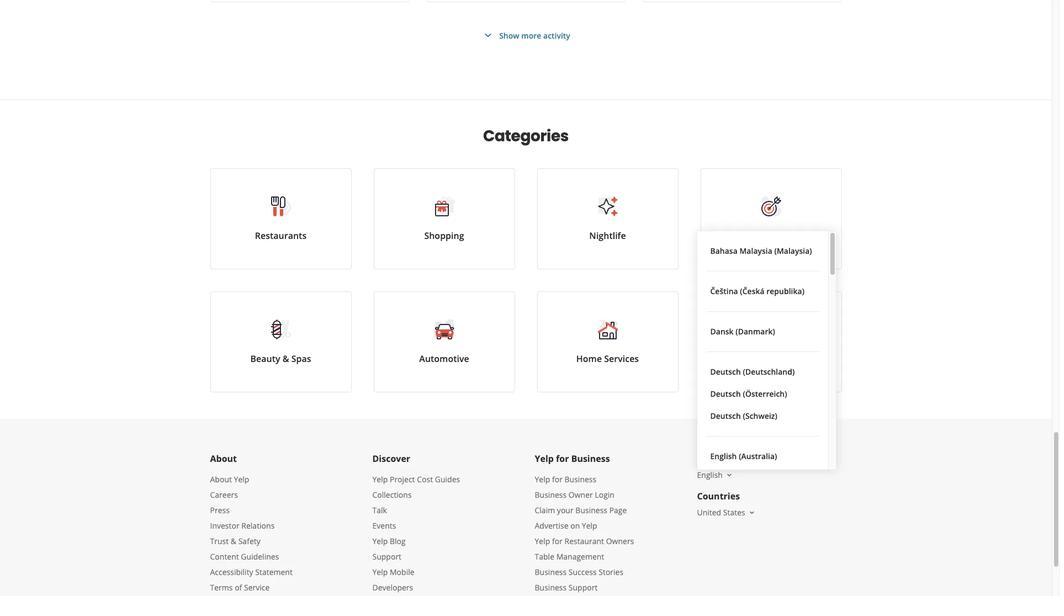 Task type: locate. For each thing, give the bounding box(es) containing it.
mobile
[[390, 567, 415, 578]]

16 chevron down v2 image down languages
[[725, 471, 734, 480]]

16 chevron down v2 image for united states
[[748, 509, 756, 517]]

claim
[[535, 505, 555, 516]]

yelp for business business owner login claim your business page advertise on yelp yelp for restaurant owners table management business success stories business support
[[535, 474, 634, 593]]

16 chevron down v2 image inside united states dropdown button
[[748, 509, 756, 517]]

0 vertical spatial for
[[556, 453, 569, 465]]

states
[[723, 508, 745, 518]]

1 vertical spatial &
[[231, 536, 236, 547]]

0 vertical spatial &
[[283, 353, 289, 365]]

claim your business page link
[[535, 505, 627, 516]]

yelp for restaurant owners link
[[535, 536, 634, 547]]

support down "yelp blog" link
[[373, 552, 402, 562]]

1 horizontal spatial 16 chevron down v2 image
[[748, 509, 756, 517]]

for up yelp for business link
[[556, 453, 569, 465]]

deutsch down deutsch (österreich) on the bottom of page
[[710, 411, 741, 421]]

0 vertical spatial support
[[373, 552, 402, 562]]

terms of service link
[[210, 583, 270, 593]]

deutsch up the deutsch (schweiz)
[[710, 389, 741, 399]]

about yelp careers press investor relations trust & safety content guidelines accessibility statement terms of service
[[210, 474, 293, 593]]

yelp down events
[[373, 536, 388, 547]]

16 chevron down v2 image inside english popup button
[[725, 471, 734, 480]]

about up careers
[[210, 474, 232, 485]]

restaurants
[[255, 230, 307, 242]]

1 vertical spatial 16 chevron down v2 image
[[748, 509, 756, 517]]

events link
[[373, 521, 396, 531]]

2 vertical spatial for
[[552, 536, 563, 547]]

1 horizontal spatial support
[[569, 583, 598, 593]]

united states button
[[697, 508, 756, 518]]

16 chevron down v2 image right states
[[748, 509, 756, 517]]

(schweiz)
[[743, 411, 778, 421]]

yelp for business
[[535, 453, 610, 465]]

english for english
[[697, 470, 723, 480]]

more link
[[701, 292, 842, 393]]

bahasa malaysia (malaysia) button
[[706, 240, 819, 262]]

english up english popup button
[[710, 451, 737, 462]]

0 vertical spatial deutsch
[[710, 367, 741, 377]]

english for english (australia)
[[710, 451, 737, 462]]

1 vertical spatial english
[[697, 470, 723, 480]]

1 about from the top
[[210, 453, 237, 465]]

owners
[[606, 536, 634, 547]]

business owner login link
[[535, 490, 615, 500]]

& inside category navigation section navigation
[[283, 353, 289, 365]]

& right trust
[[231, 536, 236, 547]]

yelp up collections
[[373, 474, 388, 485]]

countries
[[697, 490, 740, 503]]

table management link
[[535, 552, 604, 562]]

čeština (česká republika) button
[[706, 281, 819, 303]]

beauty & spas
[[250, 353, 311, 365]]

1 vertical spatial for
[[552, 474, 563, 485]]

developers link
[[373, 583, 413, 593]]

& left spas
[[283, 353, 289, 365]]

deutsch up deutsch (österreich) on the bottom of page
[[710, 367, 741, 377]]

more
[[522, 30, 541, 41]]

for
[[556, 453, 569, 465], [552, 474, 563, 485], [552, 536, 563, 547]]

0 horizontal spatial support
[[373, 552, 402, 562]]

owner
[[569, 490, 593, 500]]

0 horizontal spatial 16 chevron down v2 image
[[725, 471, 734, 480]]

deutsch (schweiz)
[[710, 411, 778, 421]]

press
[[210, 505, 230, 516]]

1 horizontal spatial &
[[283, 353, 289, 365]]

0 vertical spatial about
[[210, 453, 237, 465]]

english (australia)
[[710, 451, 777, 462]]

&
[[283, 353, 289, 365], [231, 536, 236, 547]]

business success stories link
[[535, 567, 624, 578]]

english
[[710, 451, 737, 462], [697, 470, 723, 480]]

category navigation section navigation
[[199, 100, 853, 419]]

16 chevron down v2 image for english
[[725, 471, 734, 480]]

discover
[[373, 453, 410, 465]]

deutsch for deutsch (schweiz)
[[710, 411, 741, 421]]

1 vertical spatial deutsch
[[710, 389, 741, 399]]

automotive
[[419, 353, 469, 365]]

english button
[[697, 470, 734, 480]]

yelp mobile link
[[373, 567, 415, 578]]

deutsch (schweiz) button
[[706, 405, 819, 427]]

for for yelp for business business owner login claim your business page advertise on yelp yelp for restaurant owners table management business success stories business support
[[552, 474, 563, 485]]

investor relations link
[[210, 521, 275, 531]]

beauty & spas link
[[210, 292, 352, 393]]

yelp blog link
[[373, 536, 406, 547]]

2 about from the top
[[210, 474, 232, 485]]

support down success
[[569, 583, 598, 593]]

restaurant
[[565, 536, 604, 547]]

support
[[373, 552, 402, 562], [569, 583, 598, 593]]

united states
[[697, 508, 745, 518]]

english inside button
[[710, 451, 737, 462]]

(australia)
[[739, 451, 777, 462]]

1 vertical spatial about
[[210, 474, 232, 485]]

dansk (danmark) button
[[706, 321, 819, 343]]

for down advertise
[[552, 536, 563, 547]]

yelp up claim
[[535, 474, 550, 485]]

2 vertical spatial deutsch
[[710, 411, 741, 421]]

deutsch (deutschland)
[[710, 367, 795, 377]]

0 horizontal spatial &
[[231, 536, 236, 547]]

about inside the about yelp careers press investor relations trust & safety content guidelines accessibility statement terms of service
[[210, 474, 232, 485]]

3 deutsch from the top
[[710, 411, 741, 421]]

about up about yelp "link"
[[210, 453, 237, 465]]

management
[[556, 552, 604, 562]]

about
[[210, 453, 237, 465], [210, 474, 232, 485]]

nightlife
[[589, 230, 626, 242]]

support link
[[373, 552, 402, 562]]

deutsch
[[710, 367, 741, 377], [710, 389, 741, 399], [710, 411, 741, 421]]

0 vertical spatial 16 chevron down v2 image
[[725, 471, 734, 480]]

english down languages
[[697, 470, 723, 480]]

16 chevron down v2 image
[[725, 471, 734, 480], [748, 509, 756, 517]]

business support link
[[535, 583, 598, 593]]

1 vertical spatial support
[[569, 583, 598, 593]]

on
[[571, 521, 580, 531]]

yelp up careers
[[234, 474, 249, 485]]

services
[[604, 353, 639, 365]]

0 vertical spatial english
[[710, 451, 737, 462]]

safety
[[238, 536, 261, 547]]

guidelines
[[241, 552, 279, 562]]

stories
[[599, 567, 624, 578]]

(malaysia)
[[775, 246, 812, 256]]

1 deutsch from the top
[[710, 367, 741, 377]]

for up business owner login link
[[552, 474, 563, 485]]

2 deutsch from the top
[[710, 389, 741, 399]]

support inside yelp project cost guides collections talk events yelp blog support yelp mobile developers
[[373, 552, 402, 562]]



Task type: vqa. For each thing, say whether or not it's contained in the screenshot.


Task type: describe. For each thing, give the bounding box(es) containing it.
for for yelp for business
[[556, 453, 569, 465]]

& inside the about yelp careers press investor relations trust & safety content guidelines accessibility statement terms of service
[[231, 536, 236, 547]]

republika)
[[767, 286, 805, 297]]

collections
[[373, 490, 412, 500]]

events
[[373, 521, 396, 531]]

cost
[[417, 474, 433, 485]]

čeština
[[710, 286, 738, 297]]

nightlife link
[[537, 168, 678, 270]]

deutsch for deutsch (österreich)
[[710, 389, 741, 399]]

advertise on yelp link
[[535, 521, 597, 531]]

shopping
[[424, 230, 464, 242]]

(deutschland)
[[743, 367, 795, 377]]

talk
[[373, 505, 387, 516]]

deutsch for deutsch (deutschland)
[[710, 367, 741, 377]]

investor
[[210, 521, 239, 531]]

english (australia) button
[[706, 446, 819, 468]]

united
[[697, 508, 721, 518]]

deutsch (österreich)
[[710, 389, 787, 399]]

active life link
[[701, 168, 842, 270]]

yelp up "table"
[[535, 536, 550, 547]]

trust & safety link
[[210, 536, 261, 547]]

show more activity
[[499, 30, 570, 41]]

yelp right on
[[582, 521, 597, 531]]

bahasa malaysia (malaysia)
[[710, 246, 812, 256]]

life
[[778, 230, 793, 242]]

active life
[[749, 230, 793, 242]]

collections link
[[373, 490, 412, 500]]

statement
[[255, 567, 293, 578]]

service
[[244, 583, 270, 593]]

talk link
[[373, 505, 387, 516]]

yelp project cost guides collections talk events yelp blog support yelp mobile developers
[[373, 474, 460, 593]]

malaysia
[[740, 246, 773, 256]]

trust
[[210, 536, 229, 547]]

about yelp link
[[210, 474, 249, 485]]

bahasa
[[710, 246, 738, 256]]

accessibility statement link
[[210, 567, 293, 578]]

accessibility
[[210, 567, 253, 578]]

show more activity button
[[482, 29, 570, 42]]

restaurants link
[[210, 168, 352, 270]]

shopping link
[[374, 168, 515, 270]]

terms
[[210, 583, 233, 593]]

home services link
[[537, 292, 678, 393]]

yelp up yelp for business link
[[535, 453, 554, 465]]

dansk
[[710, 326, 734, 337]]

developers
[[373, 583, 413, 593]]

automotive link
[[374, 292, 515, 393]]

login
[[595, 490, 615, 500]]

support inside "yelp for business business owner login claim your business page advertise on yelp yelp for restaurant owners table management business success stories business support"
[[569, 583, 598, 593]]

relations
[[241, 521, 275, 531]]

yelp project cost guides link
[[373, 474, 460, 485]]

active
[[749, 230, 775, 242]]

deutsch (deutschland) button
[[706, 361, 819, 383]]

yelp down the support "link"
[[373, 567, 388, 578]]

page
[[609, 505, 627, 516]]

yelp for business link
[[535, 474, 597, 485]]

yelp inside the about yelp careers press investor relations trust & safety content guidelines accessibility statement terms of service
[[234, 474, 249, 485]]

deutsch (österreich) button
[[706, 383, 819, 405]]

(österreich)
[[743, 389, 787, 399]]

show
[[499, 30, 520, 41]]

success
[[569, 567, 597, 578]]

explore recent activity section section
[[201, 0, 851, 99]]

spas
[[291, 353, 311, 365]]

(danmark)
[[736, 326, 775, 337]]

blog
[[390, 536, 406, 547]]

of
[[235, 583, 242, 593]]

more
[[760, 353, 782, 365]]

content guidelines link
[[210, 552, 279, 562]]

your
[[557, 505, 574, 516]]

24 chevron down v2 image
[[482, 29, 495, 42]]

careers
[[210, 490, 238, 500]]

about for about yelp careers press investor relations trust & safety content guidelines accessibility statement terms of service
[[210, 474, 232, 485]]

čeština (česká republika)
[[710, 286, 805, 297]]

guides
[[435, 474, 460, 485]]

home services
[[576, 353, 639, 365]]

about for about
[[210, 453, 237, 465]]

advertise
[[535, 521, 569, 531]]

press link
[[210, 505, 230, 516]]

project
[[390, 474, 415, 485]]

content
[[210, 552, 239, 562]]



